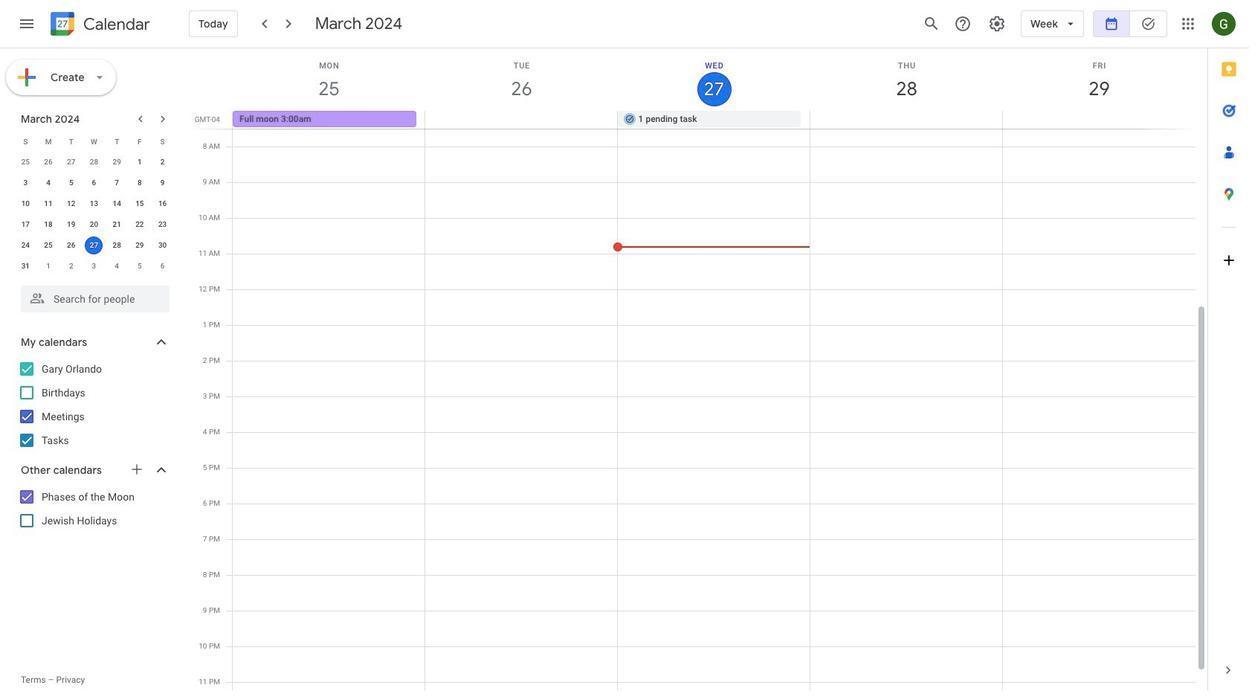 Task type: vqa. For each thing, say whether or not it's contained in the screenshot.
the United at the left bottom of the page
no



Task type: locate. For each thing, give the bounding box(es) containing it.
22 element
[[131, 216, 149, 234]]

30 element
[[154, 237, 172, 254]]

31 element
[[17, 257, 34, 275]]

17 element
[[17, 216, 34, 234]]

26 element
[[62, 237, 80, 254]]

24 element
[[17, 237, 34, 254]]

6 element
[[85, 174, 103, 192]]

10 element
[[17, 195, 34, 213]]

None search field
[[0, 280, 184, 312]]

cell
[[425, 111, 618, 129], [810, 111, 1003, 129], [1003, 111, 1195, 129], [83, 235, 105, 256]]

april 1 element
[[39, 257, 57, 275]]

april 3 element
[[85, 257, 103, 275]]

february 27 element
[[62, 153, 80, 171]]

16 element
[[154, 195, 172, 213]]

other calendars list
[[3, 485, 184, 533]]

calendar element
[[48, 9, 150, 42]]

april 2 element
[[62, 257, 80, 275]]

9 element
[[154, 174, 172, 192]]

4 element
[[39, 174, 57, 192]]

grid
[[190, 48, 1208, 691]]

april 6 element
[[154, 257, 172, 275]]

18 element
[[39, 216, 57, 234]]

february 28 element
[[85, 153, 103, 171]]

row
[[226, 111, 1208, 129], [14, 131, 174, 152], [14, 152, 174, 173], [14, 173, 174, 193], [14, 193, 174, 214], [14, 214, 174, 235], [14, 235, 174, 256], [14, 256, 174, 277]]

main drawer image
[[18, 15, 36, 33]]

14 element
[[108, 195, 126, 213]]

row group
[[14, 152, 174, 277]]

april 5 element
[[131, 257, 149, 275]]

11 element
[[39, 195, 57, 213]]

13 element
[[85, 195, 103, 213]]

28 element
[[108, 237, 126, 254]]

1 element
[[131, 153, 149, 171]]

Search for people text field
[[30, 286, 161, 312]]

5 element
[[62, 174, 80, 192]]

15 element
[[131, 195, 149, 213]]

20 element
[[85, 216, 103, 234]]

heading
[[80, 15, 150, 33]]

tab list
[[1209, 48, 1250, 649]]

february 26 element
[[39, 153, 57, 171]]



Task type: describe. For each thing, give the bounding box(es) containing it.
february 29 element
[[108, 153, 126, 171]]

cell inside march 2024 grid
[[83, 235, 105, 256]]

19 element
[[62, 216, 80, 234]]

add other calendars image
[[129, 462, 144, 477]]

25 element
[[39, 237, 57, 254]]

7 element
[[108, 174, 126, 192]]

23 element
[[154, 216, 172, 234]]

8 element
[[131, 174, 149, 192]]

march 2024 grid
[[14, 131, 174, 277]]

27, today element
[[85, 237, 103, 254]]

12 element
[[62, 195, 80, 213]]

my calendars list
[[3, 357, 184, 452]]

29 element
[[131, 237, 149, 254]]

settings menu image
[[989, 15, 1006, 33]]

21 element
[[108, 216, 126, 234]]

3 element
[[17, 174, 34, 192]]

february 25 element
[[17, 153, 34, 171]]

april 4 element
[[108, 257, 126, 275]]

2 element
[[154, 153, 172, 171]]

heading inside "calendar" element
[[80, 15, 150, 33]]



